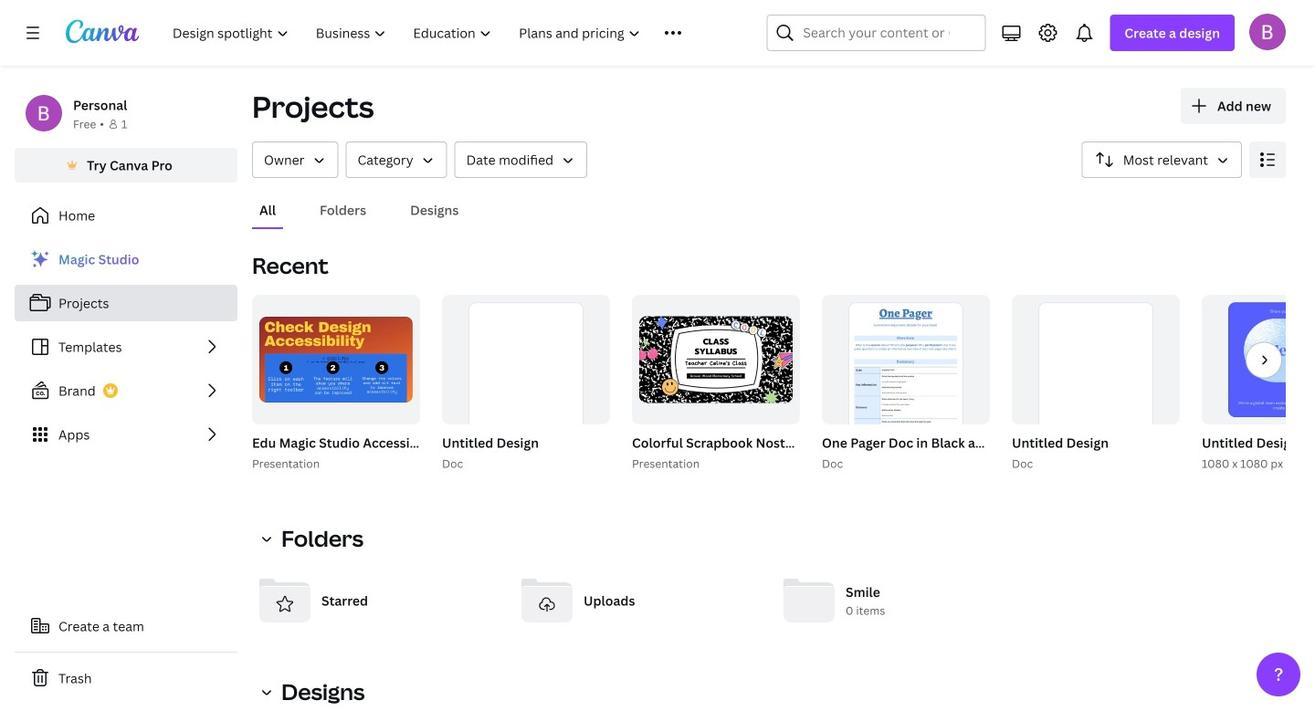 Task type: vqa. For each thing, say whether or not it's contained in the screenshot.
THE HOME inside back to home link
no



Task type: describe. For each thing, give the bounding box(es) containing it.
bob builder image
[[1250, 13, 1286, 50]]

10 group from the left
[[1012, 295, 1180, 465]]

5 group from the left
[[628, 295, 1093, 473]]

Sort by button
[[1082, 142, 1242, 178]]

3 group from the left
[[438, 295, 610, 473]]

1 group from the left
[[248, 295, 594, 473]]

11 group from the left
[[1198, 295, 1315, 473]]

2 group from the left
[[252, 295, 420, 425]]

Search search field
[[803, 16, 949, 50]]

9 group from the left
[[1008, 295, 1180, 473]]

Owner button
[[252, 142, 338, 178]]



Task type: locate. For each thing, give the bounding box(es) containing it.
top level navigation element
[[161, 15, 723, 51], [161, 15, 723, 51]]

region
[[252, 707, 1286, 712]]

7 group from the left
[[818, 295, 1289, 473]]

group
[[248, 295, 594, 473], [252, 295, 420, 425], [438, 295, 610, 473], [442, 295, 610, 465], [628, 295, 1093, 473], [632, 295, 800, 425], [818, 295, 1289, 473], [822, 295, 990, 465], [1008, 295, 1180, 473], [1012, 295, 1180, 465], [1198, 295, 1315, 473], [1202, 295, 1315, 425]]

4 group from the left
[[442, 295, 610, 465]]

12 group from the left
[[1202, 295, 1315, 425]]

8 group from the left
[[822, 295, 990, 465]]

6 group from the left
[[632, 295, 800, 425]]

None search field
[[767, 15, 986, 51]]

Date modified button
[[455, 142, 587, 178]]

list
[[15, 241, 237, 453]]

Category button
[[346, 142, 447, 178]]



